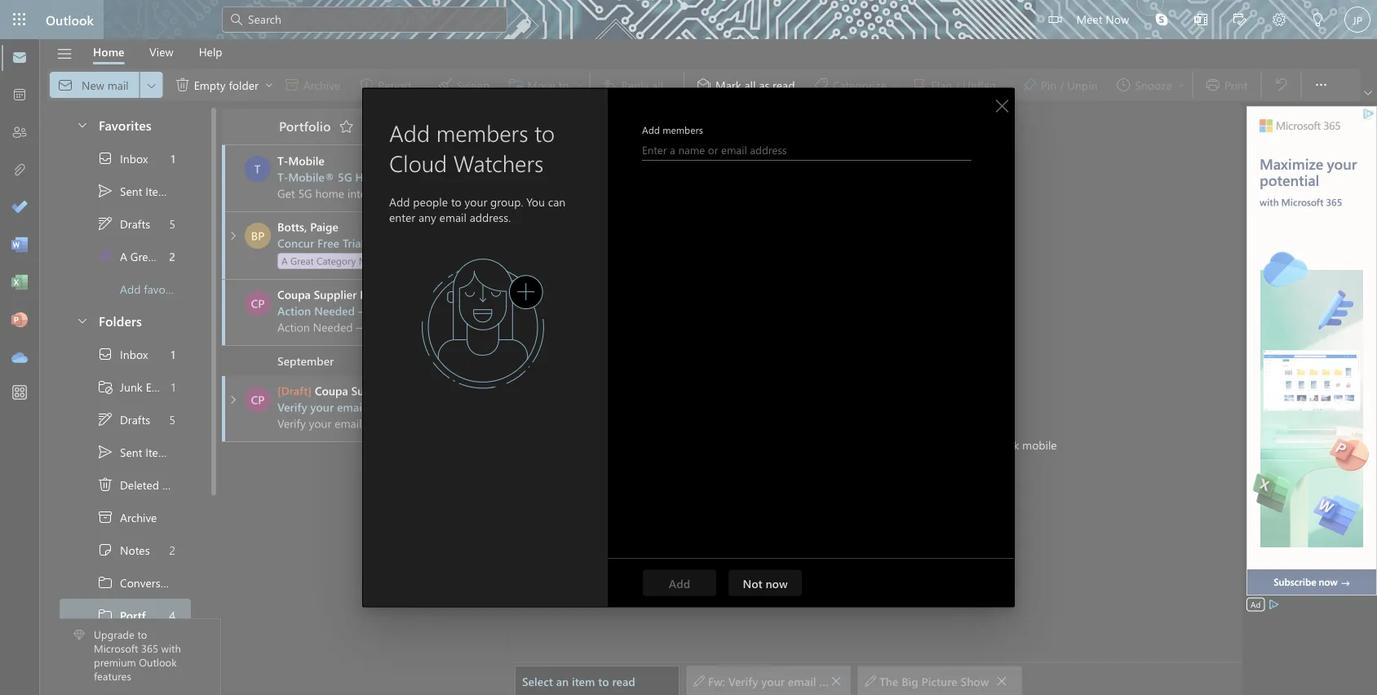 Task type: describe. For each thing, give the bounding box(es) containing it.
ad inside 'message list no conversations selected' list box
[[436, 155, 447, 166]]

help
[[199, 44, 222, 59]]

 the big picture show 
[[865, 674, 1008, 689]]

mobile
[[1023, 437, 1058, 452]]

behind
[[541, 169, 577, 184]]


[[338, 118, 355, 135]]

5 for 
[[169, 216, 176, 231]]

qr
[[740, 437, 756, 452]]

reading pane main content
[[509, 102, 1243, 696]]

category
[[317, 254, 356, 267]]

 tree item for 
[[60, 403, 191, 436]]

email inside add people to your group. you can enter any email address.
[[440, 209, 467, 224]]

for inside reading pane main content
[[820, 674, 835, 689]]

portfolio inside portfolio 
[[279, 117, 331, 134]]

 tree item for 
[[60, 142, 191, 175]]

all
[[745, 77, 756, 92]]

2 sent from the top
[[120, 445, 142, 460]]

-
[[434, 169, 439, 184]]

word image
[[11, 238, 28, 254]]

add for add favorite
[[120, 281, 141, 297]]

add members to cloud watchers document
[[0, 0, 1378, 696]]

code
[[759, 437, 784, 452]]

favorites
[[99, 116, 152, 133]]

add favorite tree item
[[60, 273, 191, 305]]

the
[[721, 437, 737, 452]]

10/1
[[454, 304, 472, 318]]

to inside button
[[599, 674, 610, 689]]


[[97, 248, 113, 264]]

archive
[[120, 510, 157, 525]]

big
[[902, 674, 919, 689]]

select an item to read button
[[515, 666, 680, 696]]

home inside 'message list no conversations selected' list box
[[355, 169, 387, 184]]

 sent items for 1st  tree item from the top of the add members to cloud watchers application
[[97, 183, 173, 199]]

Select a conversation checkbox
[[245, 291, 278, 317]]

favorites tree
[[60, 103, 191, 305]]

verify inside [draft] coupa supplier portal verify your email for coupa supplier portal
[[278, 400, 307, 415]]

view
[[149, 44, 174, 59]]

 drafts for 
[[97, 411, 150, 428]]

your inside add people to your group. you can enter any email address.
[[465, 194, 488, 209]]

1 vertical spatial ad
[[1251, 599, 1262, 610]]

your right fw:
[[762, 674, 785, 689]]

enter
[[389, 209, 416, 224]]

coupa supplier portal image for cp checkbox
[[245, 291, 271, 317]]

 deleted items
[[97, 477, 190, 493]]

files image
[[11, 162, 28, 179]]

add members
[[642, 123, 704, 136]]

 junk email 1
[[97, 379, 176, 395]]

left-rail-appbar navigation
[[3, 39, 36, 377]]

botts, paige concur free trial follow-up
[[278, 219, 421, 251]]

watchers
[[454, 147, 544, 178]]

to inside 'message list no conversations selected' list box
[[489, 303, 500, 318]]

 tree item
[[60, 240, 191, 273]]

you
[[527, 194, 545, 209]]

 tree item
[[60, 534, 191, 567]]

 for 
[[97, 411, 113, 428]]

rising
[[475, 169, 506, 184]]

sun
[[435, 304, 452, 318]]

paige
[[310, 219, 339, 234]]

[draft] coupa supplier portal verify your email for coupa supplier portal
[[278, 383, 500, 415]]

2 for 
[[169, 543, 176, 558]]

the
[[880, 674, 899, 689]]

add members to cloud watchers alert dialog
[[0, 0, 1378, 696]]

Select a conversation checkbox
[[245, 387, 278, 413]]

 portfolio 4
[[97, 607, 176, 624]]

upgrade to microsoft 365 with premium outlook features
[[94, 628, 181, 683]]

 for  portfolio 4
[[97, 607, 113, 624]]

picture
[[922, 674, 958, 689]]

to do image
[[11, 200, 28, 216]]

to right camera
[[912, 437, 923, 452]]

5 for 
[[169, 412, 176, 427]]

 button
[[472, 115, 498, 138]]

to inside add members to cloud watchers
[[535, 117, 555, 147]]

complete
[[373, 303, 423, 318]]

read for select
[[613, 674, 636, 689]]

any
[[419, 209, 437, 224]]

 fw: verify your email for coupa supplier portal
[[694, 674, 951, 689]]

 notes
[[97, 542, 150, 558]]

mail image
[[11, 50, 28, 66]]

add members to cloud watchers
[[389, 117, 555, 178]]

scan
[[694, 437, 718, 452]]

4
[[169, 608, 176, 623]]

as
[[759, 77, 770, 92]]

download
[[926, 437, 976, 452]]

message list section
[[222, 104, 685, 695]]

calendar image
[[11, 87, 28, 104]]

outlook inside reading pane main content
[[979, 437, 1020, 452]]

with for code
[[787, 437, 808, 452]]

 sent items for first  tree item from the bottom
[[97, 444, 173, 460]]

great
[[291, 254, 314, 267]]

tab list inside add members to cloud watchers application
[[81, 39, 235, 64]]

meet
[[1077, 11, 1103, 26]]

add inside button
[[669, 576, 691, 591]]

cp for cp checkbox
[[251, 296, 265, 311]]

portfolio 
[[279, 117, 355, 135]]

email inside reading pane main content
[[788, 674, 817, 689]]

 for folders
[[76, 314, 89, 327]]

Select a conversation checkbox
[[245, 223, 278, 249]]

2 for 
[[169, 249, 176, 264]]

portfolio heading
[[258, 109, 360, 144]]


[[97, 542, 113, 558]]

favorite
[[144, 281, 182, 297]]

concur
[[278, 236, 314, 251]]

read for 
[[773, 77, 795, 92]]

add button
[[643, 570, 717, 596]]

 tree item
[[60, 501, 191, 534]]

powerpoint image
[[11, 313, 28, 329]]

faster
[[550, 303, 580, 318]]

leave
[[442, 169, 472, 184]]

portal inside reading pane main content
[[920, 674, 951, 689]]

supplier inside reading pane main content
[[874, 674, 917, 689]]

outlook inside "upgrade to microsoft 365 with premium outlook features"
[[139, 655, 177, 670]]


[[97, 509, 113, 526]]

upgrade
[[94, 628, 135, 642]]


[[97, 477, 113, 493]]


[[97, 379, 113, 395]]

cp for select a conversation checkbox
[[251, 392, 265, 407]]

t mobile image
[[244, 156, 271, 182]]

bp
[[251, 228, 265, 243]]


[[1049, 13, 1062, 26]]

 inbox for 
[[97, 346, 148, 362]]

add people to your group. you can enter any email address.
[[389, 194, 566, 224]]

 button
[[449, 115, 472, 138]]

group.
[[491, 194, 524, 209]]

inbox for 
[[120, 347, 148, 362]]

 inside button
[[831, 676, 842, 687]]

t- for mobile®
[[278, 169, 288, 184]]

premium
[[94, 655, 136, 670]]

home button
[[81, 39, 137, 64]]


[[696, 77, 713, 93]]

message list no conversations selected list box
[[222, 145, 685, 695]]

 tree item
[[60, 371, 191, 403]]

a great category name
[[282, 254, 385, 267]]

add members heading
[[642, 123, 971, 136]]

not now
[[743, 576, 788, 591]]



Task type: vqa. For each thing, say whether or not it's contained in the screenshot.


Task type: locate. For each thing, give the bounding box(es) containing it.
0 horizontal spatial members
[[436, 117, 529, 147]]

0 vertical spatial sent
[[120, 183, 142, 199]]

discovered
[[628, 303, 685, 318]]

 tree item down favorites at left
[[60, 142, 191, 175]]

 down 
[[97, 575, 113, 591]]

1 inside favorites tree
[[171, 151, 176, 166]]

1 horizontal spatial read
[[773, 77, 795, 92]]

2  from the top
[[76, 314, 89, 327]]

2  from the top
[[97, 444, 113, 460]]

 drafts up '' tree item
[[97, 216, 150, 232]]

1 vertical spatial 
[[76, 314, 89, 327]]

0 horizontal spatial 
[[694, 676, 705, 687]]

1 horizontal spatial verify
[[729, 674, 759, 689]]

1 horizontal spatial members
[[663, 123, 704, 136]]

items right deleted
[[162, 477, 190, 492]]

camera
[[872, 437, 909, 452]]

excel image
[[11, 275, 28, 291]]

botts,
[[278, 219, 307, 234]]

2  from the left
[[997, 676, 1008, 687]]

item
[[572, 674, 595, 689]]

portfolio up mobile
[[279, 117, 331, 134]]

fw:
[[709, 674, 726, 689]]

1 right junk
[[171, 379, 176, 394]]

 down  on the left
[[97, 411, 113, 428]]

1 vertical spatial read
[[613, 674, 636, 689]]

1 down favorites tree item
[[171, 151, 176, 166]]

drafts for 
[[120, 412, 150, 427]]

your left phone
[[811, 437, 834, 452]]

0 vertical spatial 
[[97, 216, 113, 232]]

1 horizontal spatial portfolio
[[279, 117, 331, 134]]

0 vertical spatial  tree item
[[60, 142, 191, 175]]

verify right fw:
[[729, 674, 759, 689]]

 mark all as read
[[696, 77, 795, 93]]

junk
[[120, 379, 143, 394]]

folders tree item
[[60, 305, 191, 338]]

0 vertical spatial 5
[[169, 216, 176, 231]]

1 vertical spatial 2
[[169, 543, 176, 558]]

 inside tree
[[97, 411, 113, 428]]

home
[[93, 44, 124, 59], [355, 169, 387, 184]]

with inside "upgrade to microsoft 365 with premium outlook features"
[[161, 641, 181, 656]]

1 drafts from the top
[[120, 216, 150, 231]]

sun 10/1
[[435, 304, 472, 318]]

0 vertical spatial t-
[[278, 153, 288, 168]]

1 horizontal spatial 
[[997, 676, 1008, 687]]


[[56, 45, 73, 62]]

 tree item up 
[[60, 207, 191, 240]]

your inside [draft] coupa supplier portal verify your email for coupa supplier portal
[[311, 400, 334, 415]]

0 vertical spatial 
[[97, 575, 113, 591]]

cp inside cp checkbox
[[251, 296, 265, 311]]

1  drafts from the top
[[97, 216, 150, 232]]

an
[[556, 674, 569, 689]]

0 horizontal spatial email
[[337, 400, 365, 415]]

outlook left the mobile on the bottom
[[979, 437, 1020, 452]]

1  tree item from the top
[[60, 567, 191, 599]]

 inbox
[[97, 150, 148, 167], [97, 346, 148, 362]]

read right as
[[773, 77, 795, 92]]

365
[[141, 641, 158, 656]]

tree containing 
[[60, 338, 191, 665]]

 tree item
[[60, 207, 191, 240], [60, 403, 191, 436]]

0 vertical spatial 2
[[169, 249, 176, 264]]

1 vertical spatial cp
[[251, 392, 265, 407]]

5 up '' tree item
[[169, 216, 176, 231]]

1  button from the top
[[68, 109, 96, 140]]

 inside  the big picture show 
[[865, 676, 877, 687]]

 button for favorites
[[68, 109, 96, 140]]

verify inside reading pane main content
[[729, 674, 759, 689]]

0 horizontal spatial  button
[[831, 670, 842, 693]]

items for 1st  tree item from the top of the add members to cloud watchers application
[[146, 183, 173, 199]]

Enter a name or email address field
[[642, 141, 971, 157]]

1 vertical spatial sent
[[120, 445, 142, 460]]

 for favorites
[[76, 118, 89, 131]]

sent up the  tree item
[[120, 445, 142, 460]]

email inside [draft] coupa supplier portal verify your email for coupa supplier portal
[[337, 400, 365, 415]]

 button
[[48, 40, 81, 68]]

0 vertical spatial  tree item
[[60, 207, 191, 240]]

0 vertical spatial 
[[97, 183, 113, 199]]

set your advertising preferences image
[[1268, 598, 1281, 611]]

 button left folders
[[68, 305, 96, 336]]

action
[[278, 303, 311, 318]]

 tree item up microsoft
[[60, 599, 191, 632]]

1 horizontal spatial 
[[865, 676, 877, 687]]

1 vertical spatial items
[[146, 445, 173, 460]]

coupa
[[278, 287, 311, 302], [315, 383, 348, 398], [387, 400, 420, 415], [838, 674, 871, 689]]

items inside favorites tree
[[146, 183, 173, 199]]

 for 
[[97, 575, 113, 591]]

 sent items inside favorites tree
[[97, 183, 173, 199]]

 drafts
[[97, 216, 150, 232], [97, 411, 150, 428]]

with right 365
[[161, 641, 181, 656]]

to inside "upgrade to microsoft 365 with premium outlook features"
[[137, 628, 147, 642]]

coupa supplier portal image left [draft]
[[245, 387, 271, 413]]

 button
[[333, 113, 360, 140]]

members
[[436, 117, 529, 147], [663, 123, 704, 136]]

 left fw:
[[694, 676, 705, 687]]

2  tree item from the top
[[60, 338, 191, 371]]

2 5 from the top
[[169, 412, 176, 427]]

portfolio inside  portfolio 4
[[120, 608, 165, 623]]

members for add members
[[663, 123, 704, 136]]

microsoft
[[94, 641, 138, 656]]

0 vertical spatial read
[[773, 77, 795, 92]]

 tree item
[[60, 175, 191, 207], [60, 436, 191, 469]]

to right item
[[599, 674, 610, 689]]

1 vertical spatial portfolio
[[120, 608, 165, 623]]

people image
[[11, 125, 28, 141]]

 tree item up junk
[[60, 338, 191, 371]]

tree
[[60, 338, 191, 665]]

inbox inside tree
[[120, 347, 148, 362]]

outlook right 'premium'
[[139, 655, 177, 670]]

2  sent items from the top
[[97, 444, 173, 460]]

1 inside  junk email 1
[[171, 379, 176, 394]]

needed
[[314, 303, 355, 318]]

1 get from the left
[[503, 303, 521, 318]]

0 vertical spatial  inbox
[[97, 150, 148, 167]]

0 vertical spatial  sent items
[[97, 183, 173, 199]]

get left paid
[[503, 303, 521, 318]]

 inbox down favorites tree item
[[97, 150, 148, 167]]

 button
[[831, 670, 842, 693], [991, 670, 1014, 693]]

2  inbox from the top
[[97, 346, 148, 362]]

1 vertical spatial  tree item
[[60, 403, 191, 436]]

1 vertical spatial 
[[97, 607, 113, 624]]

2  tree item from the top
[[60, 403, 191, 436]]

t- for mobile
[[278, 153, 288, 168]]

 up  at the left bottom
[[97, 444, 113, 460]]

1 horizontal spatial get
[[606, 303, 624, 318]]

1 horizontal spatial  button
[[991, 670, 1014, 693]]

1 horizontal spatial home
[[355, 169, 387, 184]]

2 drafts from the top
[[120, 412, 150, 427]]

read inside button
[[613, 674, 636, 689]]

trial
[[343, 236, 364, 251]]

1  from the top
[[97, 183, 113, 199]]

1  button from the left
[[831, 670, 842, 693]]

1 vertical spatial 5
[[169, 412, 176, 427]]

1 up email
[[171, 347, 176, 362]]

 button right show
[[991, 670, 1014, 693]]

2  from the left
[[865, 676, 877, 687]]

0 horizontal spatial outlook
[[46, 11, 94, 28]]

2 t- from the top
[[278, 169, 288, 184]]

 inbox for 
[[97, 150, 148, 167]]

ad left set your advertising preferences icon
[[1251, 599, 1262, 610]]

1 sent from the top
[[120, 183, 142, 199]]

0 vertical spatial 
[[97, 150, 113, 167]]

outlook banner
[[0, 0, 1378, 39]]

1 t- from the top
[[278, 153, 288, 168]]

premium features image
[[73, 630, 85, 641]]

select
[[522, 674, 553, 689]]

1  from the top
[[76, 118, 89, 131]]

0 vertical spatial ad
[[436, 155, 447, 166]]

coupa inside reading pane main content
[[838, 674, 871, 689]]

notes
[[120, 543, 150, 558]]

 sent items
[[97, 183, 173, 199], [97, 444, 173, 460]]


[[97, 183, 113, 199], [97, 444, 113, 460]]


[[694, 676, 705, 687], [865, 676, 877, 687]]

2 cp from the top
[[251, 392, 265, 407]]

profile
[[453, 303, 486, 318]]

items down favorites tree item
[[146, 183, 173, 199]]

1  inbox from the top
[[97, 150, 148, 167]]

1 horizontal spatial ad
[[1251, 599, 1262, 610]]

not
[[743, 576, 763, 591]]

3 1 from the top
[[171, 379, 176, 394]]

move & delete group
[[50, 69, 587, 101]]

2 coupa supplier portal image from the top
[[245, 387, 271, 413]]

 tree item
[[60, 469, 191, 501]]

2 2 from the top
[[169, 543, 176, 558]]

1  tree item from the top
[[60, 175, 191, 207]]

[draft]
[[278, 383, 312, 398]]

supplier
[[314, 287, 357, 302], [351, 383, 394, 398], [423, 400, 466, 415], [874, 674, 917, 689]]

 down favorites tree item
[[97, 150, 113, 167]]

with for 365
[[161, 641, 181, 656]]

 button inside favorites tree item
[[68, 109, 96, 140]]

5 inside favorites tree
[[169, 216, 176, 231]]

items for the  tree item
[[162, 477, 190, 492]]

 drafts down '' "tree item"
[[97, 411, 150, 428]]

1 vertical spatial 
[[97, 346, 113, 362]]

 tree item down junk
[[60, 403, 191, 436]]

5g
[[338, 169, 352, 184]]

t- down t-mobile
[[278, 169, 288, 184]]

get right and
[[606, 303, 624, 318]]

scan the qr code with your phone camera to download outlook mobile
[[694, 437, 1058, 452]]

 sent items up '' tree item
[[97, 183, 173, 199]]

1 vertical spatial drafts
[[120, 412, 150, 427]]

cp left [draft]
[[251, 392, 265, 407]]

help button
[[187, 39, 235, 64]]

items inside the ' deleted items'
[[162, 477, 190, 492]]

 button for 
[[991, 670, 1014, 693]]

members inside add members to cloud watchers
[[436, 117, 529, 147]]

 inside folders tree item
[[76, 314, 89, 327]]


[[831, 676, 842, 687], [997, 676, 1008, 687]]

onedrive image
[[11, 350, 28, 367]]

2 get from the left
[[606, 303, 624, 318]]

1 2 from the top
[[169, 249, 176, 264]]


[[453, 120, 468, 135]]

0 horizontal spatial for
[[368, 400, 383, 415]]

 archive
[[97, 509, 157, 526]]

0 vertical spatial verify
[[278, 400, 307, 415]]

address.
[[470, 209, 511, 224]]

1 vertical spatial home
[[355, 169, 387, 184]]

1 vertical spatial coupa supplier portal image
[[245, 387, 271, 413]]

 drafts for 
[[97, 216, 150, 232]]

1  tree item from the top
[[60, 142, 191, 175]]

2  from the top
[[97, 346, 113, 362]]

 sent items inside tree
[[97, 444, 173, 460]]

sent
[[120, 183, 142, 199], [120, 445, 142, 460]]

mobile®
[[288, 169, 335, 184]]

inbox for 
[[120, 151, 148, 166]]

 up 
[[97, 183, 113, 199]]

2 inbox from the top
[[120, 347, 148, 362]]

1 coupa supplier portal image from the top
[[245, 291, 271, 317]]

 tree item up deleted
[[60, 436, 191, 469]]

home right the  button
[[93, 44, 124, 59]]

coupa supplier portal image
[[245, 291, 271, 317], [245, 387, 271, 413]]

 inside  the big picture show 
[[997, 676, 1008, 687]]

 button left the
[[831, 670, 842, 693]]

mobile
[[288, 153, 325, 168]]


[[996, 99, 1009, 112]]

1 cp from the top
[[251, 296, 265, 311]]

2  drafts from the top
[[97, 411, 150, 428]]

 button for for
[[831, 670, 842, 693]]

your down [draft]
[[311, 400, 334, 415]]

1 horizontal spatial with
[[787, 437, 808, 452]]

sent inside favorites tree
[[120, 183, 142, 199]]

add inside tree item
[[120, 281, 141, 297]]

2  from the top
[[97, 411, 113, 428]]

0 horizontal spatial read
[[613, 674, 636, 689]]

to up behind
[[535, 117, 555, 147]]

add members to cloud watchers application
[[0, 0, 1378, 696]]

 tree item
[[60, 567, 191, 599], [60, 599, 191, 632]]

1 vertical spatial 
[[97, 444, 113, 460]]

 inbox inside favorites tree
[[97, 150, 148, 167]]

drafts for 
[[120, 216, 150, 231]]

1 horizontal spatial for
[[820, 674, 835, 689]]

t
[[254, 161, 261, 176]]

rates
[[509, 169, 538, 184]]

to down leave at the left top of page
[[451, 194, 462, 209]]

for inside [draft] coupa supplier portal verify your email for coupa supplier portal
[[368, 400, 383, 415]]

1 vertical spatial  button
[[68, 305, 96, 336]]

5 down email
[[169, 412, 176, 427]]

1 5 from the top
[[169, 216, 176, 231]]

up
[[406, 236, 421, 251]]

1 1 from the top
[[171, 151, 176, 166]]

coupa supplier portal
[[278, 287, 391, 302]]

with right code
[[787, 437, 808, 452]]

1  from the left
[[831, 676, 842, 687]]

cp left the action
[[251, 296, 265, 311]]

add inside add people to your group. you can enter any email address.
[[389, 194, 410, 209]]

outlook inside banner
[[46, 11, 94, 28]]

0 vertical spatial 1
[[171, 151, 176, 166]]

more apps image
[[11, 385, 28, 402]]

 right show
[[997, 676, 1008, 687]]

0 horizontal spatial 
[[831, 676, 842, 687]]

0 horizontal spatial verify
[[278, 400, 307, 415]]

 button for folders
[[68, 305, 96, 336]]

 drafts inside favorites tree
[[97, 216, 150, 232]]

ad up -
[[436, 155, 447, 166]]

features
[[94, 669, 131, 683]]

1 vertical spatial 1
[[171, 347, 176, 362]]

your
[[465, 194, 488, 209], [311, 400, 334, 415], [811, 437, 834, 452], [762, 674, 785, 689]]

home right 5g
[[355, 169, 387, 184]]

1 vertical spatial t-
[[278, 169, 288, 184]]

to
[[535, 117, 555, 147], [451, 194, 462, 209], [489, 303, 500, 318], [912, 437, 923, 452], [137, 628, 147, 642], [599, 674, 610, 689]]

ad
[[436, 155, 447, 166], [1251, 599, 1262, 610]]

 sent items up deleted
[[97, 444, 173, 460]]

1 vertical spatial with
[[161, 641, 181, 656]]

 tree item
[[60, 142, 191, 175], [60, 338, 191, 371]]

 for 
[[97, 150, 113, 167]]

2 1 from the top
[[171, 347, 176, 362]]

0 vertical spatial 
[[76, 118, 89, 131]]

to down  portfolio 4
[[137, 628, 147, 642]]

 inside tree
[[97, 444, 113, 460]]

0 horizontal spatial get
[[503, 303, 521, 318]]

verify down [draft]
[[278, 400, 307, 415]]

 for 
[[97, 216, 113, 232]]

read right item
[[613, 674, 636, 689]]

 left folders
[[76, 314, 89, 327]]

inbox up  junk email 1
[[120, 347, 148, 362]]

1 vertical spatial verify
[[729, 674, 759, 689]]

now
[[1106, 11, 1130, 26]]

2 inside  "tree item"
[[169, 543, 176, 558]]

 tree item for 
[[60, 207, 191, 240]]

favorites tree item
[[60, 109, 191, 142]]

1  from the top
[[97, 216, 113, 232]]

inbox down favorites tree item
[[120, 151, 148, 166]]

 tree item up '' tree item
[[60, 175, 191, 207]]

1 for 
[[171, 151, 176, 166]]

1 vertical spatial  tree item
[[60, 436, 191, 469]]

inbox inside favorites tree
[[120, 151, 148, 166]]

add inside add members to cloud watchers
[[389, 117, 430, 147]]

0 vertical spatial  drafts
[[97, 216, 150, 232]]

2 right notes on the left bottom
[[169, 543, 176, 558]]

—
[[358, 303, 370, 318]]

people
[[413, 194, 448, 209]]

show
[[961, 674, 990, 689]]

0 vertical spatial  button
[[68, 109, 96, 140]]


[[477, 119, 493, 136]]

1 horizontal spatial email
[[440, 209, 467, 224]]

 up  on the left
[[97, 346, 113, 362]]

tags group
[[688, 69, 1190, 101]]

1 vertical spatial 
[[97, 411, 113, 428]]

1  from the top
[[97, 150, 113, 167]]

 inside favorites tree
[[97, 216, 113, 232]]

your
[[426, 303, 449, 318]]

t-mobile® 5g home internet - leave rising rates behind
[[278, 169, 577, 184]]

members for add members to cloud watchers
[[436, 117, 529, 147]]

2 vertical spatial email
[[788, 674, 817, 689]]

1 vertical spatial inbox
[[120, 347, 148, 362]]

to right profile
[[489, 303, 500, 318]]

mark
[[716, 77, 742, 92]]

sent up '' tree item
[[120, 183, 142, 199]]

read inside  mark all as read
[[773, 77, 795, 92]]

and
[[584, 303, 603, 318]]

 tree item for 
[[60, 338, 191, 371]]

 up 
[[97, 216, 113, 232]]

portfolio
[[279, 117, 331, 134], [120, 608, 165, 623]]

0 vertical spatial email
[[440, 209, 467, 224]]

to inside add people to your group. you can enter any email address.
[[451, 194, 462, 209]]

your down rising
[[465, 194, 488, 209]]

1 vertical spatial  sent items
[[97, 444, 173, 460]]

1 vertical spatial  drafts
[[97, 411, 150, 428]]

1  sent items from the top
[[97, 183, 173, 199]]

 left favorites at left
[[76, 118, 89, 131]]

1 vertical spatial email
[[337, 400, 365, 415]]

0 vertical spatial items
[[146, 183, 173, 199]]


[[76, 118, 89, 131], [76, 314, 89, 327]]

0 vertical spatial coupa supplier portal image
[[245, 291, 271, 317]]

1 inbox from the top
[[120, 151, 148, 166]]

2  button from the left
[[991, 670, 1014, 693]]

add for add members
[[642, 123, 660, 136]]

add for add people to your group. you can enter any email address.
[[389, 194, 410, 209]]

 left the
[[865, 676, 877, 687]]

2  tree item from the top
[[60, 599, 191, 632]]

botts, paige image
[[245, 223, 271, 249]]

2 inside '' tree item
[[169, 249, 176, 264]]

tab list containing home
[[81, 39, 235, 64]]

1  tree item from the top
[[60, 207, 191, 240]]

coupa supplier portal image left the action
[[245, 291, 271, 317]]

meet now
[[1077, 11, 1130, 26]]

 for fw:
[[694, 676, 705, 687]]

coupa supplier portal image for select a conversation checkbox
[[245, 387, 271, 413]]

0 vertical spatial portfolio
[[279, 117, 331, 134]]

home inside home button
[[93, 44, 124, 59]]

0 horizontal spatial portfolio
[[120, 608, 165, 623]]

0 horizontal spatial home
[[93, 44, 124, 59]]

with inside reading pane main content
[[787, 437, 808, 452]]

tab list
[[81, 39, 235, 64]]

1 for 
[[171, 347, 176, 362]]

0 vertical spatial with
[[787, 437, 808, 452]]

0 vertical spatial drafts
[[120, 216, 150, 231]]

t-mobile
[[278, 153, 325, 168]]

 inside favorites tree item
[[76, 118, 89, 131]]

 inside favorites tree
[[97, 150, 113, 167]]

drafts up '' tree item
[[120, 216, 150, 231]]

t-
[[278, 153, 288, 168], [278, 169, 288, 184]]

add favorite
[[120, 281, 182, 297]]

 inbox down folders tree item
[[97, 346, 148, 362]]

 left the
[[831, 676, 842, 687]]

2 vertical spatial 1
[[171, 379, 176, 394]]

 for the
[[865, 676, 877, 687]]

 tree item down  notes
[[60, 567, 191, 599]]

now
[[766, 576, 788, 591]]

 inside favorites tree
[[97, 183, 113, 199]]

2 horizontal spatial email
[[788, 674, 817, 689]]

follow-
[[367, 236, 406, 251]]

t- right t at the top left of the page
[[278, 153, 288, 168]]

 button inside folders tree item
[[68, 305, 96, 336]]

0 horizontal spatial with
[[161, 641, 181, 656]]

drafts inside favorites tree
[[120, 216, 150, 231]]

1 vertical spatial outlook
[[979, 437, 1020, 452]]

outlook up the  button
[[46, 11, 94, 28]]

 button left favorites at left
[[68, 109, 96, 140]]

paid
[[524, 303, 547, 318]]

 inside ' fw: verify your email for coupa supplier portal'
[[694, 676, 705, 687]]

2 horizontal spatial outlook
[[979, 437, 1020, 452]]

1 horizontal spatial outlook
[[139, 655, 177, 670]]

1 vertical spatial for
[[820, 674, 835, 689]]

2 up favorite
[[169, 249, 176, 264]]

2  tree item from the top
[[60, 436, 191, 469]]

1  from the top
[[97, 575, 113, 591]]

add for add members to cloud watchers
[[389, 117, 430, 147]]

0 horizontal spatial ad
[[436, 155, 447, 166]]

0 vertical spatial outlook
[[46, 11, 94, 28]]

 up upgrade
[[97, 607, 113, 624]]

items up the ' deleted items'
[[146, 445, 173, 460]]

free
[[318, 236, 340, 251]]

drafts down  junk email 1
[[120, 412, 150, 427]]

5 inside tree
[[169, 412, 176, 427]]

0 vertical spatial home
[[93, 44, 124, 59]]

2  button from the top
[[68, 305, 96, 336]]

0 vertical spatial  tree item
[[60, 175, 191, 207]]

2  from the top
[[97, 607, 113, 624]]

1 vertical spatial  inbox
[[97, 346, 148, 362]]

1 vertical spatial  tree item
[[60, 338, 191, 371]]

2 vertical spatial outlook
[[139, 655, 177, 670]]

1  from the left
[[694, 676, 705, 687]]

 for 
[[97, 346, 113, 362]]

portfolio left 4
[[120, 608, 165, 623]]

2 vertical spatial items
[[162, 477, 190, 492]]

0 vertical spatial cp
[[251, 296, 265, 311]]

0 vertical spatial inbox
[[120, 151, 148, 166]]

folders
[[99, 312, 142, 329]]


[[97, 216, 113, 232], [97, 411, 113, 428]]

internet
[[390, 169, 431, 184]]

 button
[[68, 109, 96, 140], [68, 305, 96, 336]]

items for first  tree item from the bottom
[[146, 445, 173, 460]]

0 vertical spatial for
[[368, 400, 383, 415]]

cp inside select a conversation checkbox
[[251, 392, 265, 407]]



